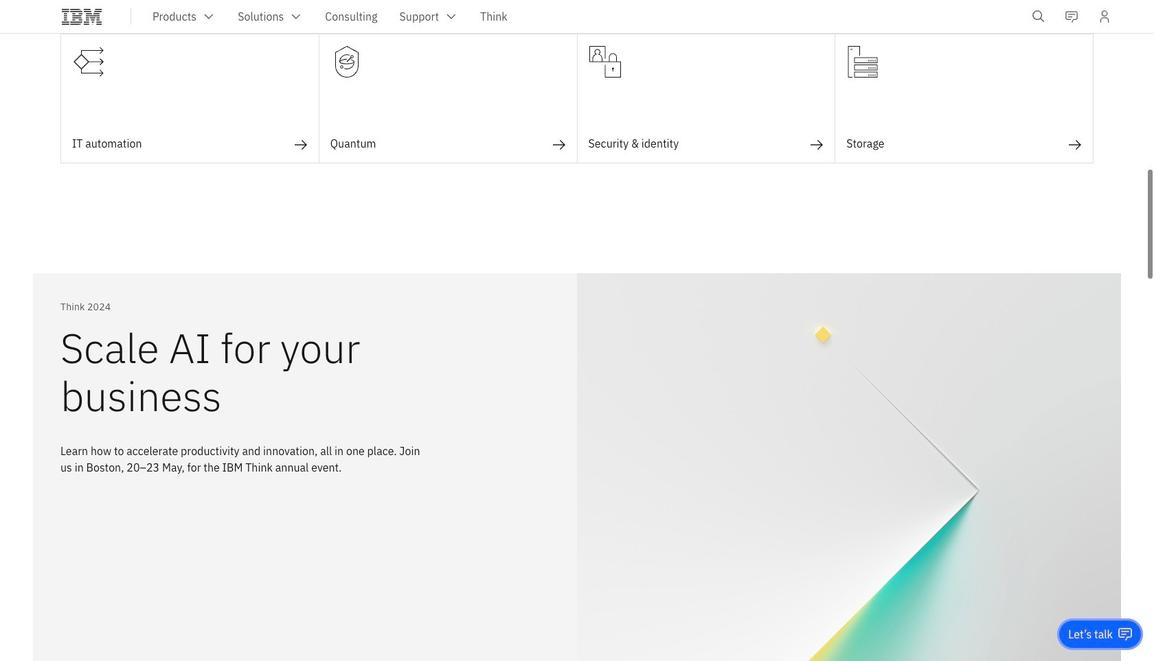 Task type: describe. For each thing, give the bounding box(es) containing it.
let's talk element
[[1069, 628, 1114, 643]]



